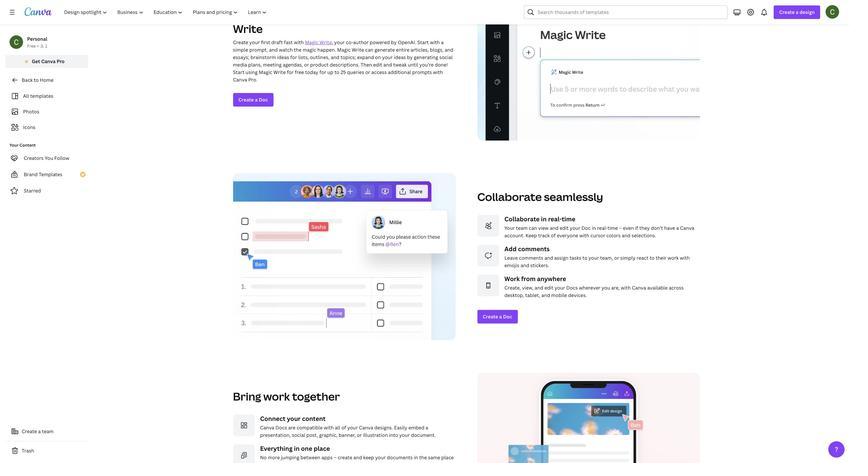 Task type: describe. For each thing, give the bounding box(es) containing it.
a inside button
[[38, 428, 41, 435]]

your down the jumping
[[291, 462, 302, 463]]

for left up
[[320, 69, 326, 75]]

track
[[538, 232, 550, 238]]

keep
[[363, 454, 374, 461]]

with inside kickstart your first draft with magic write
[[369, 7, 392, 22]]

brainstorm
[[251, 54, 276, 60]]

react
[[637, 254, 649, 261]]

prompts
[[412, 69, 432, 75]]

graphic,
[[319, 432, 338, 438]]

connect
[[260, 414, 286, 422]]

first for create
[[261, 39, 270, 45]]

– inside everything in one place no more jumping between apps – create and keep your documents in the same place as the rest of your content.
[[334, 454, 337, 461]]

together
[[292, 389, 340, 403]]

work
[[505, 274, 520, 283]]

with inside work from anywhere create, view, and edit your docs wherever you are, with canva available across desktop, tablet, and mobile devices.
[[621, 284, 631, 291]]

to right back
[[34, 77, 39, 83]]

create a doc link for kickstart your first draft with magic write
[[233, 93, 273, 106]]

write inside kickstart your first draft with magic write
[[233, 21, 263, 36]]

canva inside collaborate in real-time your team can view and edit your doc in real-time – even if they don't have a canva account. keep track of everyone with cursor colors and selections.
[[680, 225, 695, 231]]

or down 'lists,'
[[304, 61, 309, 68]]

available
[[648, 284, 668, 291]]

if
[[635, 225, 639, 231]]

expand
[[357, 54, 374, 60]]

magic up magic in the left of the page
[[305, 39, 319, 45]]

canva down connect
[[260, 424, 274, 431]]

create down work from anywhere image
[[483, 313, 498, 320]]

1 vertical spatial start
[[233, 69, 244, 75]]

on
[[375, 54, 381, 60]]

content.
[[303, 462, 322, 463]]

one
[[301, 444, 312, 452]]

all
[[23, 93, 29, 99]]

selections.
[[632, 232, 656, 238]]

2 ideas from the left
[[394, 54, 406, 60]]

queries
[[347, 69, 364, 75]]

your content
[[10, 142, 36, 148]]

content
[[20, 142, 36, 148]]

icons link
[[10, 121, 84, 134]]

with down done!
[[433, 69, 443, 75]]

fast
[[284, 39, 293, 45]]

canva inside work from anywhere create, view, and edit your docs wherever you are, with canva available across desktop, tablet, and mobile devices.
[[632, 284, 646, 291]]

with inside add comments leave comments and assign tasks to your team, or simply react to their work with emojis and stickers.
[[680, 254, 690, 261]]

and down even
[[622, 232, 631, 238]]

preview of the magic write, an ai text generator and ai writer tool image
[[477, 0, 700, 140]]

the inside , your co-author powered by openai. start with a simple prompt, and watch the magic happen. magic write can generate entire articles, blogs, and essays; brainstorm ideas for lists, outlines, and topics; expand on your ideas by generating social media plans, meeting agendas, or product descriptions. then edit and tweak until you're done! start using magic write for free today for up to 25 queries or access additional prompts with canva pro.
[[294, 46, 302, 53]]

jumping
[[281, 454, 299, 461]]

your inside add comments leave comments and assign tasks to your team, or simply react to their work with emojis and stickers.
[[589, 254, 599, 261]]

are,
[[611, 284, 620, 291]]

embed
[[409, 424, 425, 431]]

into
[[389, 432, 398, 438]]

with inside connect your content canva docs are compatible with all of your canva designs. easily embed a presentation, social post, graphic, banner, or illustration into your document.
[[324, 424, 334, 431]]

and down create your first draft fast with magic write
[[269, 46, 278, 53]]

preview of canva docs as go-to visual communication platform image
[[477, 373, 700, 463]]

0 horizontal spatial the
[[266, 462, 274, 463]]

•
[[37, 43, 39, 49]]

from
[[521, 274, 536, 283]]

1 vertical spatial the
[[419, 454, 427, 461]]

happen.
[[318, 46, 336, 53]]

get canva pro button
[[5, 55, 88, 68]]

a inside collaborate in real-time your team can view and edit your doc in real-time – even if they don't have a canva account. keep track of everyone with cursor colors and selections.
[[677, 225, 679, 231]]

prompt,
[[249, 46, 268, 53]]

tasks
[[570, 254, 582, 261]]

canva up illustration on the left of page
[[359, 424, 373, 431]]

collaborate seamlessly
[[477, 189, 603, 204]]

magic down meeting
[[259, 69, 272, 75]]

1 vertical spatial time
[[608, 225, 618, 231]]

topics;
[[341, 54, 356, 60]]

and up tablet,
[[535, 284, 544, 291]]

your right ,
[[334, 39, 345, 45]]

desktop,
[[505, 292, 524, 298]]

emojis
[[505, 262, 520, 268]]

icons
[[23, 124, 35, 130]]

get
[[32, 58, 40, 65]]

1 horizontal spatial start
[[417, 39, 429, 45]]

to inside , your co-author powered by openai. start with a simple prompt, and watch the magic happen. magic write can generate entire articles, blogs, and essays; brainstorm ideas for lists, outlines, and topics; expand on your ideas by generating social media plans, meeting agendas, or product descriptions. then edit and tweak until you're done! start using magic write for free today for up to 25 queries or access additional prompts with canva pro.
[[335, 69, 339, 75]]

create a doc for collaborate seamlessly
[[483, 313, 512, 320]]

today
[[305, 69, 318, 75]]

done!
[[435, 61, 448, 68]]

preview of canva docs' real-time collaboration features image
[[233, 173, 456, 340]]

doc for collaborate seamlessly
[[503, 313, 512, 320]]

brand templates
[[24, 171, 62, 178]]

then
[[361, 61, 372, 68]]

christina overa image
[[826, 5, 840, 19]]

apps
[[322, 454, 333, 461]]

and down happen.
[[331, 54, 340, 60]]

rest
[[275, 462, 284, 463]]

as
[[260, 462, 265, 463]]

free •
[[27, 43, 39, 49]]

until
[[408, 61, 418, 68]]

articles,
[[411, 46, 429, 53]]

social inside connect your content canva docs are compatible with all of your canva designs. easily embed a presentation, social post, graphic, banner, or illustration into your document.
[[292, 432, 305, 438]]

leave
[[505, 254, 518, 261]]

0 vertical spatial place
[[314, 444, 330, 452]]

create up simple at the top left
[[233, 39, 248, 45]]

anywhere
[[537, 274, 566, 283]]

in right documents
[[414, 454, 418, 461]]

everything
[[260, 444, 293, 452]]

same
[[428, 454, 440, 461]]

add
[[505, 245, 517, 253]]

for down agendas,
[[287, 69, 294, 75]]

doc for kickstart your first draft with magic write
[[259, 96, 268, 103]]

all templates
[[23, 93, 53, 99]]

create a team button
[[5, 425, 88, 438]]

your up 'prompt,' at the top of the page
[[249, 39, 260, 45]]

and inside everything in one place no more jumping between apps – create and keep your documents in the same place as the rest of your content.
[[354, 454, 362, 461]]

add comments image
[[477, 245, 499, 266]]

design
[[800, 9, 815, 15]]

1 horizontal spatial place
[[441, 454, 454, 461]]

your inside collaborate in real-time your team can view and edit your doc in real-time – even if they don't have a canva account. keep track of everyone with cursor colors and selections.
[[505, 225, 515, 231]]

create
[[338, 454, 352, 461]]

don't
[[651, 225, 663, 231]]

their
[[656, 254, 667, 261]]

even
[[623, 225, 634, 231]]

creators
[[24, 155, 44, 161]]

back to home
[[22, 77, 53, 83]]

connect your content canva docs are compatible with all of your canva designs. easily embed a presentation, social post, graphic, banner, or illustration into your document.
[[260, 414, 436, 438]]

0 vertical spatial comments
[[518, 245, 550, 253]]

seamlessly
[[544, 189, 603, 204]]

plans,
[[248, 61, 262, 68]]

docs inside connect your content canva docs are compatible with all of your canva designs. easily embed a presentation, social post, graphic, banner, or illustration into your document.
[[276, 424, 287, 431]]

social inside , your co-author powered by openai. start with a simple prompt, and watch the magic happen. magic write can generate entire articles, blogs, and essays; brainstorm ideas for lists, outlines, and topics; expand on your ideas by generating social media plans, meeting agendas, or product descriptions. then edit and tweak until you're done! start using magic write for free today for up to 25 queries or access additional prompts with canva pro.
[[440, 54, 453, 60]]

view,
[[522, 284, 534, 291]]

draft for fast
[[272, 39, 283, 45]]

more
[[268, 454, 280, 461]]

write down author
[[352, 46, 364, 53]]

bring
[[233, 389, 261, 403]]

openai.
[[398, 39, 416, 45]]

edit inside collaborate in real-time your team can view and edit your doc in real-time – even if they don't have a canva account. keep track of everyone with cursor colors and selections.
[[560, 225, 569, 231]]

work from anywhere image
[[477, 274, 499, 296]]

docs inside work from anywhere create, view, and edit your docs wherever you are, with canva available across desktop, tablet, and mobile devices.
[[567, 284, 578, 291]]

create inside button
[[22, 428, 37, 435]]

, your co-author powered by openai. start with a simple prompt, and watch the magic happen. magic write can generate entire articles, blogs, and essays; brainstorm ideas for lists, outlines, and topics; expand on your ideas by generating social media plans, meeting agendas, or product descriptions. then edit and tweak until you're done! start using magic write for free today for up to 25 queries or access additional prompts with canva pro.
[[233, 39, 454, 83]]

kickstart your first draft with magic write
[[233, 7, 425, 36]]

edit inside , your co-author powered by openai. start with a simple prompt, and watch the magic happen. magic write can generate entire articles, blogs, and essays; brainstorm ideas for lists, outlines, and topics; expand on your ideas by generating social media plans, meeting agendas, or product descriptions. then edit and tweak until you're done! start using magic write for free today for up to 25 queries or access additional prompts with canva pro.
[[373, 61, 382, 68]]

can inside , your co-author powered by openai. start with a simple prompt, and watch the magic happen. magic write can generate entire articles, blogs, and essays; brainstorm ideas for lists, outlines, and topics; expand on your ideas by generating social media plans, meeting agendas, or product descriptions. then edit and tweak until you're done! start using magic write for free today for up to 25 queries or access additional prompts with canva pro.
[[365, 46, 374, 53]]

your up banner,
[[348, 424, 358, 431]]

photos
[[23, 108, 39, 115]]

and up access
[[384, 61, 392, 68]]

or down then
[[365, 69, 370, 75]]

1 vertical spatial comments
[[519, 254, 543, 261]]

create down pro.
[[238, 96, 254, 103]]

0 horizontal spatial your
[[10, 142, 19, 148]]

presentation,
[[260, 432, 291, 438]]



Task type: vqa. For each thing, say whether or not it's contained in the screenshot.


Task type: locate. For each thing, give the bounding box(es) containing it.
your up the everyone
[[570, 225, 581, 231]]

a
[[796, 9, 799, 15], [441, 39, 444, 45], [255, 96, 258, 103], [677, 225, 679, 231], [499, 313, 502, 320], [426, 424, 428, 431], [38, 428, 41, 435]]

1 vertical spatial first
[[261, 39, 270, 45]]

everything in one place no more jumping between apps – create and keep your documents in the same place as the rest of your content.
[[260, 444, 454, 463]]

with inside collaborate in real-time your team can view and edit your doc in real-time – even if they don't have a canva account. keep track of everyone with cursor colors and selections.
[[580, 232, 589, 238]]

can up keep
[[529, 225, 537, 231]]

write
[[233, 21, 263, 36], [320, 39, 332, 45], [352, 46, 364, 53], [274, 69, 286, 75]]

0 vertical spatial can
[[365, 46, 374, 53]]

descriptions.
[[330, 61, 360, 68]]

documents
[[387, 454, 413, 461]]

1 horizontal spatial create a doc link
[[477, 310, 518, 323]]

0 vertical spatial time
[[562, 215, 576, 223]]

can
[[365, 46, 374, 53], [529, 225, 537, 231]]

product
[[310, 61, 329, 68]]

with up graphic,
[[324, 424, 334, 431]]

trash
[[22, 447, 34, 454]]

docs up presentation,
[[276, 424, 287, 431]]

of right all
[[342, 424, 346, 431]]

0 vertical spatial –
[[619, 225, 622, 231]]

0 horizontal spatial of
[[285, 462, 290, 463]]

your up mobile
[[555, 284, 565, 291]]

all
[[335, 424, 340, 431]]

stickers.
[[531, 262, 549, 268]]

keep
[[526, 232, 537, 238]]

top level navigation element
[[60, 5, 273, 19]]

watch
[[279, 46, 293, 53]]

first inside kickstart your first draft with magic write
[[313, 7, 336, 22]]

0 horizontal spatial ideas
[[277, 54, 289, 60]]

for
[[290, 54, 297, 60], [287, 69, 294, 75], [320, 69, 326, 75]]

by up 'entire'
[[391, 39, 397, 45]]

content
[[302, 414, 326, 422]]

1 vertical spatial can
[[529, 225, 537, 231]]

free
[[27, 43, 36, 49]]

trash link
[[5, 444, 88, 458]]

have
[[664, 225, 675, 231]]

0 vertical spatial create a doc link
[[233, 93, 273, 106]]

0 horizontal spatial create a doc
[[238, 96, 268, 103]]

canva inside get canva pro button
[[41, 58, 56, 65]]

canva
[[41, 58, 56, 65], [233, 76, 247, 83], [680, 225, 695, 231], [632, 284, 646, 291], [260, 424, 274, 431], [359, 424, 373, 431]]

1 vertical spatial create a doc
[[483, 313, 512, 320]]

0 horizontal spatial by
[[391, 39, 397, 45]]

doc inside collaborate in real-time your team can view and edit your doc in real-time – even if they don't have a canva account. keep track of everyone with cursor colors and selections.
[[582, 225, 591, 231]]

essays;
[[233, 54, 249, 60]]

the up 'lists,'
[[294, 46, 302, 53]]

your down easily
[[399, 432, 410, 438]]

0 horizontal spatial create a doc link
[[233, 93, 273, 106]]

can inside collaborate in real-time your team can view and edit your doc in real-time – even if they don't have a canva account. keep track of everyone with cursor colors and selections.
[[529, 225, 537, 231]]

account.
[[505, 232, 525, 238]]

– right apps
[[334, 454, 337, 461]]

draft up co- on the left of page
[[338, 7, 367, 22]]

home
[[40, 77, 53, 83]]

your
[[285, 7, 310, 22], [249, 39, 260, 45], [334, 39, 345, 45], [382, 54, 393, 60], [570, 225, 581, 231], [589, 254, 599, 261], [555, 284, 565, 291], [287, 414, 301, 422], [348, 424, 358, 431], [399, 432, 410, 438], [375, 454, 386, 461], [291, 462, 302, 463]]

you
[[45, 155, 53, 161]]

canva left pro.
[[233, 76, 247, 83]]

of inside collaborate in real-time your team can view and edit your doc in real-time – even if they don't have a canva account. keep track of everyone with cursor colors and selections.
[[551, 232, 556, 238]]

create,
[[505, 284, 521, 291]]

,
[[332, 39, 333, 45]]

0 vertical spatial first
[[313, 7, 336, 22]]

simple
[[233, 46, 248, 53]]

or right team,
[[614, 254, 619, 261]]

to right tasks
[[583, 254, 588, 261]]

and up stickers.
[[545, 254, 553, 261]]

0 horizontal spatial docs
[[276, 424, 287, 431]]

and right tablet,
[[542, 292, 550, 298]]

2 vertical spatial the
[[266, 462, 274, 463]]

create inside "dropdown button"
[[780, 9, 795, 15]]

and right view on the top right
[[550, 225, 559, 231]]

generate
[[375, 46, 395, 53]]

across
[[669, 284, 684, 291]]

illustration
[[363, 432, 388, 438]]

draft for with
[[338, 7, 367, 22]]

your up account.
[[505, 225, 515, 231]]

all templates link
[[10, 90, 84, 103]]

meeting
[[263, 61, 282, 68]]

ideas
[[277, 54, 289, 60], [394, 54, 406, 60]]

0 vertical spatial social
[[440, 54, 453, 60]]

document.
[[411, 432, 436, 438]]

lists,
[[298, 54, 309, 60]]

0 horizontal spatial time
[[562, 215, 576, 223]]

colors
[[607, 232, 621, 238]]

designs.
[[375, 424, 393, 431]]

a inside "dropdown button"
[[796, 9, 799, 15]]

cursor
[[591, 232, 605, 238]]

collaborate in real-time image
[[477, 215, 499, 236]]

follow
[[54, 155, 69, 161]]

magic write link
[[305, 39, 332, 45]]

powered
[[370, 39, 390, 45]]

canva left pro
[[41, 58, 56, 65]]

write up happen.
[[320, 39, 332, 45]]

creators you follow
[[24, 155, 69, 161]]

a inside , your co-author powered by openai. start with a simple prompt, and watch the magic happen. magic write can generate entire articles, blogs, and essays; brainstorm ideas for lists, outlines, and topics; expand on your ideas by generating social media plans, meeting agendas, or product descriptions. then edit and tweak until you're done! start using magic write for free today for up to 25 queries or access additional prompts with canva pro.
[[441, 39, 444, 45]]

create left design
[[780, 9, 795, 15]]

team
[[516, 225, 528, 231], [42, 428, 54, 435]]

real-
[[548, 215, 562, 223], [597, 225, 608, 231]]

1 vertical spatial place
[[441, 454, 454, 461]]

1 horizontal spatial work
[[668, 254, 679, 261]]

create a doc down the desktop,
[[483, 313, 512, 320]]

edit up the everyone
[[560, 225, 569, 231]]

1 horizontal spatial your
[[505, 225, 515, 231]]

no
[[260, 454, 267, 461]]

mobile
[[551, 292, 567, 298]]

1 horizontal spatial docs
[[567, 284, 578, 291]]

your inside kickstart your first draft with magic write
[[285, 7, 310, 22]]

your left team,
[[589, 254, 599, 261]]

canva right have
[[680, 225, 695, 231]]

1 horizontal spatial –
[[619, 225, 622, 231]]

real- up view on the top right
[[548, 215, 562, 223]]

0 vertical spatial create a doc
[[238, 96, 268, 103]]

0 vertical spatial by
[[391, 39, 397, 45]]

create a team
[[22, 428, 54, 435]]

the down more
[[266, 462, 274, 463]]

0 horizontal spatial can
[[365, 46, 374, 53]]

create a doc down pro.
[[238, 96, 268, 103]]

of right track
[[551, 232, 556, 238]]

1 vertical spatial of
[[342, 424, 346, 431]]

– left even
[[619, 225, 622, 231]]

1 horizontal spatial by
[[407, 54, 413, 60]]

0 horizontal spatial first
[[261, 39, 270, 45]]

0 vertical spatial collaborate
[[477, 189, 542, 204]]

1 vertical spatial docs
[[276, 424, 287, 431]]

0 vertical spatial your
[[10, 142, 19, 148]]

or inside add comments leave comments and assign tasks to your team, or simply react to their work with emojis and stickers.
[[614, 254, 619, 261]]

0 vertical spatial team
[[516, 225, 528, 231]]

1 horizontal spatial social
[[440, 54, 453, 60]]

0 vertical spatial doc
[[259, 96, 268, 103]]

1 horizontal spatial can
[[529, 225, 537, 231]]

create a doc link for collaborate seamlessly
[[477, 310, 518, 323]]

draft inside kickstart your first draft with magic write
[[338, 7, 367, 22]]

of
[[551, 232, 556, 238], [342, 424, 346, 431], [285, 462, 290, 463]]

you
[[602, 284, 610, 291]]

magic up topics;
[[337, 46, 351, 53]]

back to home link
[[5, 73, 88, 87]]

0 horizontal spatial place
[[314, 444, 330, 452]]

0 horizontal spatial –
[[334, 454, 337, 461]]

comments down keep
[[518, 245, 550, 253]]

0 vertical spatial draft
[[338, 7, 367, 22]]

1 vertical spatial create a doc link
[[477, 310, 518, 323]]

Search search field
[[538, 6, 724, 19]]

0 horizontal spatial start
[[233, 69, 244, 75]]

1 horizontal spatial real-
[[597, 225, 608, 231]]

work right their
[[668, 254, 679, 261]]

for up agendas,
[[290, 54, 297, 60]]

2 vertical spatial of
[[285, 462, 290, 463]]

1 horizontal spatial the
[[294, 46, 302, 53]]

can up expand
[[365, 46, 374, 53]]

with left 'cursor'
[[580, 232, 589, 238]]

work from anywhere create, view, and edit your docs wherever you are, with canva available across desktop, tablet, and mobile devices.
[[505, 274, 684, 298]]

or right banner,
[[357, 432, 362, 438]]

0 vertical spatial edit
[[373, 61, 382, 68]]

real- up 'cursor'
[[597, 225, 608, 231]]

and right emojis
[[521, 262, 529, 268]]

canva inside , your co-author powered by openai. start with a simple prompt, and watch the magic happen. magic write can generate entire articles, blogs, and essays; brainstorm ideas for lists, outlines, and topics; expand on your ideas by generating social media plans, meeting agendas, or product descriptions. then edit and tweak until you're done! start using magic write for free today for up to 25 queries or access additional prompts with canva pro.
[[233, 76, 247, 83]]

media
[[233, 61, 247, 68]]

1 horizontal spatial draft
[[338, 7, 367, 22]]

0 vertical spatial work
[[668, 254, 679, 261]]

1 horizontal spatial time
[[608, 225, 618, 231]]

creators you follow link
[[5, 151, 88, 165]]

None search field
[[524, 5, 728, 19]]

between
[[301, 454, 320, 461]]

place right the same
[[441, 454, 454, 461]]

2 horizontal spatial edit
[[560, 225, 569, 231]]

team inside collaborate in real-time your team can view and edit your doc in real-time – even if they don't have a canva account. keep track of everyone with cursor colors and selections.
[[516, 225, 528, 231]]

team inside the 'create a team' button
[[42, 428, 54, 435]]

1 horizontal spatial create a doc
[[483, 313, 512, 320]]

social
[[440, 54, 453, 60], [292, 432, 305, 438]]

collaborate
[[477, 189, 542, 204], [505, 215, 540, 223]]

they
[[640, 225, 650, 231]]

personal
[[27, 36, 47, 42]]

the left the same
[[419, 454, 427, 461]]

your down generate
[[382, 54, 393, 60]]

magic
[[394, 7, 425, 22], [305, 39, 319, 45], [337, 46, 351, 53], [259, 69, 272, 75]]

in left one
[[294, 444, 300, 452]]

collaborate for collaborate seamlessly
[[477, 189, 542, 204]]

to left their
[[650, 254, 655, 261]]

1 horizontal spatial ideas
[[394, 54, 406, 60]]

1 ideas from the left
[[277, 54, 289, 60]]

– inside collaborate in real-time your team can view and edit your doc in real-time – even if they don't have a canva account. keep track of everyone with cursor colors and selections.
[[619, 225, 622, 231]]

canva left available
[[632, 284, 646, 291]]

1 vertical spatial your
[[505, 225, 515, 231]]

your left the content
[[10, 142, 19, 148]]

1 vertical spatial social
[[292, 432, 305, 438]]

edit down on
[[373, 61, 382, 68]]

bring work together
[[233, 389, 340, 403]]

ideas up tweak
[[394, 54, 406, 60]]

access
[[371, 69, 387, 75]]

to left 25
[[335, 69, 339, 75]]

outlines,
[[310, 54, 330, 60]]

photos link
[[10, 105, 84, 118]]

2 vertical spatial doc
[[503, 313, 512, 320]]

by
[[391, 39, 397, 45], [407, 54, 413, 60]]

co-
[[346, 39, 353, 45]]

1 vertical spatial doc
[[582, 225, 591, 231]]

0 horizontal spatial draft
[[272, 39, 283, 45]]

0 vertical spatial start
[[417, 39, 429, 45]]

magic inside kickstart your first draft with magic write
[[394, 7, 425, 22]]

1 horizontal spatial of
[[342, 424, 346, 431]]

create a doc link down pro.
[[233, 93, 273, 106]]

0 horizontal spatial social
[[292, 432, 305, 438]]

in up view on the top right
[[541, 215, 547, 223]]

1 horizontal spatial first
[[313, 7, 336, 22]]

write up simple at the top left
[[233, 21, 263, 36]]

create up trash on the bottom left of the page
[[22, 428, 37, 435]]

1 vertical spatial –
[[334, 454, 337, 461]]

additional
[[388, 69, 411, 75]]

1 vertical spatial by
[[407, 54, 413, 60]]

0 horizontal spatial work
[[263, 389, 290, 403]]

1 horizontal spatial edit
[[545, 284, 554, 291]]

2 horizontal spatial the
[[419, 454, 427, 461]]

1 vertical spatial draft
[[272, 39, 283, 45]]

1 vertical spatial edit
[[560, 225, 569, 231]]

connect your content image
[[233, 414, 255, 436]]

and right blogs,
[[445, 46, 454, 53]]

edit down the 'anywhere'
[[545, 284, 554, 291]]

pro.
[[248, 76, 257, 83]]

social up done!
[[440, 54, 453, 60]]

1 horizontal spatial doc
[[503, 313, 512, 320]]

place up apps
[[314, 444, 330, 452]]

time up colors
[[608, 225, 618, 231]]

starred link
[[5, 184, 88, 198]]

work
[[668, 254, 679, 261], [263, 389, 290, 403]]

0 horizontal spatial edit
[[373, 61, 382, 68]]

0 horizontal spatial team
[[42, 428, 54, 435]]

docs up devices.
[[567, 284, 578, 291]]

first up 'prompt,' at the top of the page
[[261, 39, 270, 45]]

in up 'cursor'
[[592, 225, 596, 231]]

docs
[[567, 284, 578, 291], [276, 424, 287, 431]]

edit inside work from anywhere create, view, and edit your docs wherever you are, with canva available across desktop, tablet, and mobile devices.
[[545, 284, 554, 291]]

0 vertical spatial of
[[551, 232, 556, 238]]

create a doc for kickstart your first draft with magic write
[[238, 96, 268, 103]]

with right fast
[[294, 39, 304, 45]]

draft
[[338, 7, 367, 22], [272, 39, 283, 45]]

pro
[[57, 58, 65, 65]]

1 vertical spatial real-
[[597, 225, 608, 231]]

with up blogs,
[[430, 39, 440, 45]]

start up articles,
[[417, 39, 429, 45]]

create a design
[[780, 9, 815, 15]]

0 horizontal spatial doc
[[259, 96, 268, 103]]

with right their
[[680, 254, 690, 261]]

magic up the "openai."
[[394, 7, 425, 22]]

your inside collaborate in real-time your team can view and edit your doc in real-time – even if they don't have a canva account. keep track of everyone with cursor colors and selections.
[[570, 225, 581, 231]]

1 vertical spatial team
[[42, 428, 54, 435]]

0 horizontal spatial real-
[[548, 215, 562, 223]]

with up powered at left top
[[369, 7, 392, 22]]

team up account.
[[516, 225, 528, 231]]

first up magic write link
[[313, 7, 336, 22]]

or inside connect your content canva docs are compatible with all of your canva designs. easily embed a presentation, social post, graphic, banner, or illustration into your document.
[[357, 432, 362, 438]]

your up fast
[[285, 7, 310, 22]]

0 vertical spatial real-
[[548, 215, 562, 223]]

magic
[[303, 46, 316, 53]]

draft left fast
[[272, 39, 283, 45]]

1 vertical spatial collaborate
[[505, 215, 540, 223]]

a inside connect your content canva docs are compatible with all of your canva designs. easily embed a presentation, social post, graphic, banner, or illustration into your document.
[[426, 424, 428, 431]]

edit
[[373, 61, 382, 68], [560, 225, 569, 231], [545, 284, 554, 291]]

write down meeting
[[274, 69, 286, 75]]

with right are,
[[621, 284, 631, 291]]

1 vertical spatial work
[[263, 389, 290, 403]]

your right keep
[[375, 454, 386, 461]]

ideas down watch
[[277, 54, 289, 60]]

compatible
[[297, 424, 323, 431]]

in
[[541, 215, 547, 223], [592, 225, 596, 231], [294, 444, 300, 452], [414, 454, 418, 461]]

of inside everything in one place no more jumping between apps – create and keep your documents in the same place as the rest of your content.
[[285, 462, 290, 463]]

collaborate inside collaborate in real-time your team can view and edit your doc in real-time – even if they don't have a canva account. keep track of everyone with cursor colors and selections.
[[505, 215, 540, 223]]

your inside work from anywhere create, view, and edit your docs wherever you are, with canva available across desktop, tablet, and mobile devices.
[[555, 284, 565, 291]]

everything in one place image
[[233, 444, 255, 463]]

assign
[[554, 254, 569, 261]]

of down the jumping
[[285, 462, 290, 463]]

devices.
[[568, 292, 587, 298]]

collaborate for collaborate in real-time your team can view and edit your doc in real-time – even if they don't have a canva account. keep track of everyone with cursor colors and selections.
[[505, 215, 540, 223]]

team,
[[600, 254, 613, 261]]

first for kickstart
[[313, 7, 336, 22]]

2 horizontal spatial doc
[[582, 225, 591, 231]]

templates
[[39, 171, 62, 178]]

create a doc link down the desktop,
[[477, 310, 518, 323]]

0 vertical spatial the
[[294, 46, 302, 53]]

by up until
[[407, 54, 413, 60]]

of inside connect your content canva docs are compatible with all of your canva designs. easily embed a presentation, social post, graphic, banner, or illustration into your document.
[[342, 424, 346, 431]]

1 horizontal spatial team
[[516, 225, 528, 231]]

2 horizontal spatial of
[[551, 232, 556, 238]]

your up are
[[287, 414, 301, 422]]

2 vertical spatial edit
[[545, 284, 554, 291]]

comments up stickers.
[[519, 254, 543, 261]]

brand
[[24, 171, 38, 178]]

0 vertical spatial docs
[[567, 284, 578, 291]]

work inside add comments leave comments and assign tasks to your team, or simply react to their work with emojis and stickers.
[[668, 254, 679, 261]]



